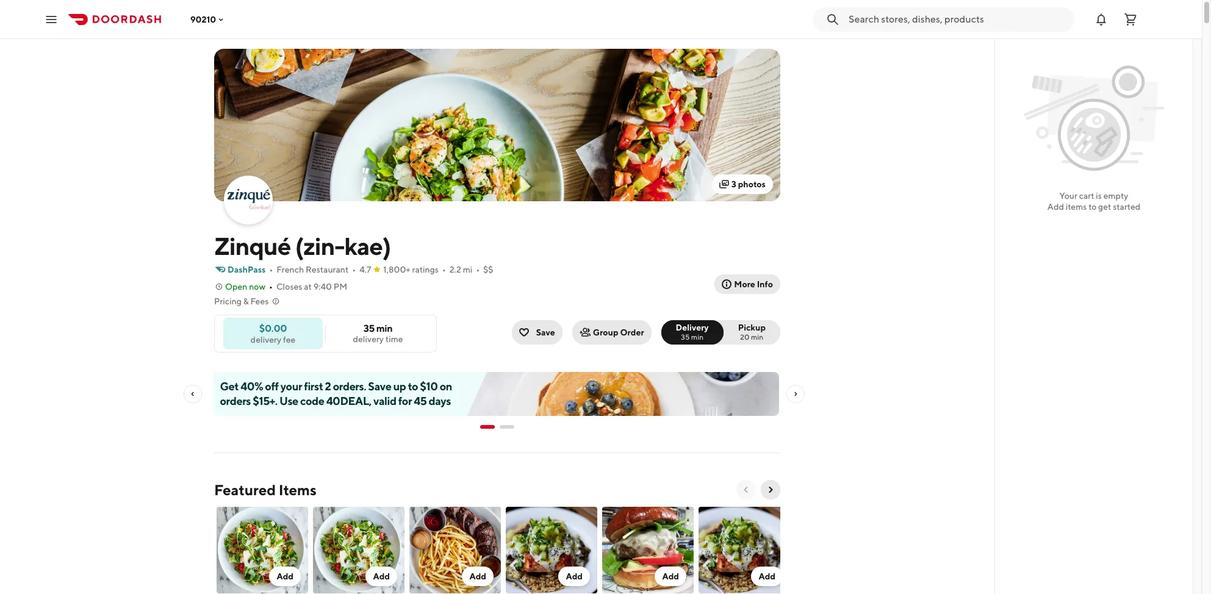 Task type: locate. For each thing, give the bounding box(es) containing it.
first
[[304, 380, 323, 393]]

save left group
[[536, 328, 555, 337]]

0 horizontal spatial min
[[376, 323, 393, 334]]

dashpass •
[[228, 265, 273, 275]]

2.2
[[450, 265, 461, 275]]

min right 20
[[751, 333, 764, 342]]

delivery
[[676, 323, 709, 333]]

zinqué (zin-kae)
[[214, 232, 391, 261]]

mi
[[463, 265, 472, 275]]

to left 'get'
[[1089, 202, 1097, 212]]

35
[[364, 323, 375, 334], [681, 333, 690, 342]]

0 horizontal spatial grilled salmon plate (gf) image
[[506, 507, 597, 594]]

save inside 'get 40% off your first 2 orders. save up to $10 on orders $15+.  use code 40deal, valid for 45 days'
[[369, 380, 392, 393]]

$$
[[483, 265, 493, 275]]

add
[[1048, 202, 1064, 212], [277, 572, 294, 582], [373, 572, 390, 582], [470, 572, 486, 582], [566, 572, 583, 582], [662, 572, 679, 582], [759, 572, 776, 582]]

get 40% off your first 2 orders. save up to $10 on orders $15+.  use code 40deal, valid for 45 days
[[220, 380, 453, 408]]

$15+.
[[253, 395, 278, 408]]

0 horizontal spatial delivery
[[251, 335, 281, 345]]

dashpass
[[228, 265, 266, 275]]

featured items heading
[[214, 480, 317, 500]]

add button
[[214, 505, 311, 594], [311, 505, 407, 594], [407, 505, 503, 594], [503, 505, 600, 594], [600, 505, 696, 594], [696, 505, 793, 594], [269, 567, 301, 586], [366, 567, 397, 586], [462, 567, 494, 586], [559, 567, 590, 586], [655, 567, 687, 586], [751, 567, 783, 586]]

min inside 35 min delivery time
[[376, 323, 393, 334]]

35 inside 35 min delivery time
[[364, 323, 375, 334]]

add for grass fed beef burger & fries 'image'
[[662, 572, 679, 582]]

items
[[279, 482, 317, 499]]

get
[[220, 380, 239, 393]]

min
[[376, 323, 393, 334], [691, 333, 704, 342], [751, 333, 764, 342]]

orders
[[220, 395, 251, 408]]

delivery inside 35 min delivery time
[[353, 334, 384, 344]]

grass fed beef burger & fries image
[[602, 507, 694, 594]]

featured
[[214, 482, 276, 499]]

None radio
[[661, 320, 724, 345]]

2 delivery from the left
[[251, 335, 281, 345]]

closes
[[276, 282, 302, 292]]

• right mi on the left of page
[[476, 265, 480, 275]]

featured items
[[214, 482, 317, 499]]

min inside pickup 20 min
[[751, 333, 764, 342]]

to
[[1089, 202, 1097, 212], [408, 380, 418, 393]]

delivery
[[353, 334, 384, 344], [251, 335, 281, 345]]

0 vertical spatial to
[[1089, 202, 1097, 212]]

none radio containing pickup
[[716, 320, 781, 345]]

1 delivery from the left
[[353, 334, 384, 344]]

• left 2.2
[[442, 265, 446, 275]]

1 horizontal spatial min
[[691, 333, 704, 342]]

1 horizontal spatial save
[[536, 328, 555, 337]]

1,800+
[[383, 265, 411, 275]]

open menu image
[[44, 12, 59, 27]]

min left 20
[[691, 333, 704, 342]]

order
[[620, 328, 644, 337]]

pricing
[[214, 297, 242, 306]]

time
[[386, 334, 403, 344]]

35 inside delivery 35 min
[[681, 333, 690, 342]]

fees
[[250, 297, 269, 306]]

1 horizontal spatial delivery
[[353, 334, 384, 344]]

1 horizontal spatial 35
[[681, 333, 690, 342]]

more
[[734, 280, 755, 289]]

min for pickup
[[751, 333, 764, 342]]

35 right the order
[[681, 333, 690, 342]]

add inside your cart is empty add items to get started
[[1048, 202, 1064, 212]]

1 vertical spatial save
[[369, 380, 392, 393]]

• left 4.7
[[352, 265, 356, 275]]

1,800+ ratings •
[[383, 265, 446, 275]]

None radio
[[716, 320, 781, 345]]

•
[[269, 265, 273, 275], [352, 265, 356, 275], [442, 265, 446, 275], [476, 265, 480, 275], [269, 282, 273, 292]]

3 photos button
[[712, 175, 773, 194]]

pickup 20 min
[[738, 323, 766, 342]]

pickup
[[738, 323, 766, 333]]

info
[[757, 280, 773, 289]]

0 items, open order cart image
[[1124, 12, 1138, 27]]

group order button
[[572, 320, 652, 345]]

valid
[[374, 395, 397, 408]]

1 vertical spatial to
[[408, 380, 418, 393]]

2
[[325, 380, 331, 393]]

your cart is empty add items to get started
[[1048, 191, 1141, 212]]

add for first grilled salmon plate (gf) 'image'
[[566, 572, 583, 582]]

at
[[304, 282, 312, 292]]

• closes at 9:40 pm
[[269, 282, 347, 292]]

previous button of carousel image
[[741, 485, 751, 495]]

to right up
[[408, 380, 418, 393]]

35 left time
[[364, 323, 375, 334]]

0 horizontal spatial save
[[369, 380, 392, 393]]

3 photos
[[732, 179, 766, 189]]

more info
[[734, 280, 773, 289]]

zinqué (zin-kae) image
[[214, 49, 781, 201], [225, 177, 272, 223]]

0 horizontal spatial to
[[408, 380, 418, 393]]

pricing & fees
[[214, 297, 269, 306]]

your
[[1060, 191, 1078, 201]]

(zin-
[[295, 232, 344, 261]]

pm
[[334, 282, 347, 292]]

4.7
[[360, 265, 371, 275]]

1 horizontal spatial to
[[1089, 202, 1097, 212]]

add for second grilled salmon plate (gf) 'image' from the left
[[759, 572, 776, 582]]

&
[[243, 297, 249, 306]]

select promotional banner element
[[480, 416, 514, 438]]

save
[[536, 328, 555, 337], [369, 380, 392, 393]]

1 horizontal spatial grilled salmon plate (gf) image
[[699, 507, 790, 594]]

to inside your cart is empty add items to get started
[[1089, 202, 1097, 212]]

save up valid
[[369, 380, 392, 393]]

delivery down $0.00
[[251, 335, 281, 345]]

0 vertical spatial save
[[536, 328, 555, 337]]

2 horizontal spatial min
[[751, 333, 764, 342]]

zinqué
[[214, 232, 291, 261]]

90210 button
[[190, 14, 226, 24]]

45
[[414, 395, 427, 408]]

more info button
[[715, 275, 781, 294]]

min down 1,800+
[[376, 323, 393, 334]]

delivery left time
[[353, 334, 384, 344]]

kae)
[[344, 232, 391, 261]]

20
[[740, 333, 750, 342]]

0 horizontal spatial 35
[[364, 323, 375, 334]]

grilled salmon plate (gf) image
[[506, 507, 597, 594], [699, 507, 790, 594]]

min inside delivery 35 min
[[691, 333, 704, 342]]

save inside button
[[536, 328, 555, 337]]

to inside 'get 40% off your first 2 orders. save up to $10 on orders $15+.  use code 40deal, valid for 45 days'
[[408, 380, 418, 393]]

up
[[394, 380, 406, 393]]

orders.
[[333, 380, 367, 393]]



Task type: describe. For each thing, give the bounding box(es) containing it.
photos
[[738, 179, 766, 189]]

next button of carousel image
[[766, 485, 776, 495]]

is
[[1096, 191, 1102, 201]]

now
[[249, 282, 266, 292]]

ratings
[[412, 265, 439, 275]]

use
[[280, 395, 299, 408]]

open
[[225, 282, 247, 292]]

open now
[[225, 282, 266, 292]]

add for le bowl image
[[277, 572, 294, 582]]

90210
[[190, 14, 216, 24]]

le bowl image
[[217, 507, 308, 594]]

9:40
[[313, 282, 332, 292]]

your
[[281, 380, 302, 393]]

steak frites image
[[409, 507, 501, 594]]

for
[[399, 395, 412, 408]]

order methods option group
[[661, 320, 781, 345]]

restaurant
[[306, 265, 349, 275]]

le bowl (gf) image
[[313, 507, 405, 594]]

days
[[429, 395, 451, 408]]

3
[[732, 179, 737, 189]]

french restaurant
[[277, 265, 349, 275]]

40deal,
[[327, 395, 372, 408]]

save button
[[512, 320, 563, 345]]

$0.00
[[259, 323, 287, 334]]

group
[[593, 328, 619, 337]]

• right now
[[269, 282, 273, 292]]

none radio containing delivery
[[661, 320, 724, 345]]

delivery 35 min
[[676, 323, 709, 342]]

on
[[440, 380, 453, 393]]

started
[[1113, 202, 1141, 212]]

pricing & fees button
[[214, 295, 281, 308]]

• left french
[[269, 265, 273, 275]]

notification bell image
[[1094, 12, 1109, 27]]

add for the le bowl (gf) image
[[373, 572, 390, 582]]

off
[[265, 380, 279, 393]]

2.2 mi • $$
[[450, 265, 493, 275]]

35 min delivery time
[[353, 323, 403, 344]]

2 grilled salmon plate (gf) image from the left
[[699, 507, 790, 594]]

$10
[[420, 380, 438, 393]]

get
[[1099, 202, 1112, 212]]

delivery inside $0.00 delivery fee
[[251, 335, 281, 345]]

Store search: begin typing to search for stores available on DoorDash text field
[[849, 13, 1067, 26]]

add for 'steak frites' image
[[470, 572, 486, 582]]

$0.00 delivery fee
[[251, 323, 296, 345]]

40%
[[241, 380, 263, 393]]

fee
[[283, 335, 296, 345]]

1 grilled salmon plate (gf) image from the left
[[506, 507, 597, 594]]

empty
[[1104, 191, 1129, 201]]

french
[[277, 265, 304, 275]]

group order
[[593, 328, 644, 337]]

min for delivery
[[691, 333, 704, 342]]

code
[[301, 395, 325, 408]]

cart
[[1079, 191, 1095, 201]]

items
[[1066, 202, 1087, 212]]



Task type: vqa. For each thing, say whether or not it's contained in the screenshot.
DashPass button
no



